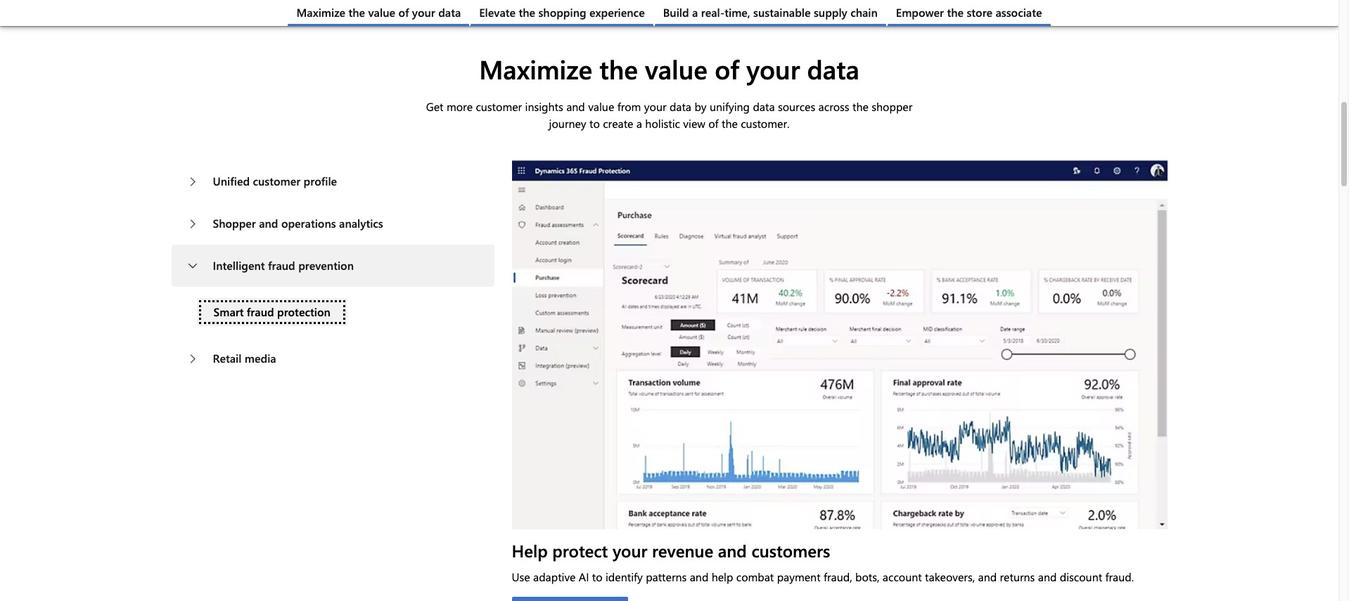 Task type: locate. For each thing, give the bounding box(es) containing it.
of
[[399, 5, 409, 20], [715, 51, 740, 86], [709, 116, 719, 131]]

fraud right smart
[[247, 305, 274, 320]]

to right ai
[[592, 570, 603, 585]]

customer
[[253, 174, 301, 189]]

operations
[[281, 216, 336, 231]]

takeovers,
[[926, 570, 976, 585]]

protect
[[553, 539, 608, 562]]

2 horizontal spatial value
[[645, 51, 708, 86]]

1 vertical spatial value
[[645, 51, 708, 86]]

fraud right the intelligent
[[268, 259, 295, 273]]

retail
[[213, 352, 242, 366]]

microsoft-cloud-for-retail tab list
[[0, 0, 1339, 26]]

a left real-
[[693, 5, 698, 20]]

maximize the value of your data link
[[288, 0, 470, 26]]

use
[[512, 570, 530, 585]]

insights
[[525, 100, 564, 114]]

shopper and operations analytics button
[[171, 203, 495, 245]]

1 horizontal spatial a
[[693, 5, 698, 20]]

customer.
[[741, 116, 790, 131]]

0 vertical spatial maximize
[[297, 5, 346, 20]]

0 vertical spatial maximize the value of your data
[[297, 5, 461, 20]]

combat
[[737, 570, 774, 585]]

data left elevate
[[439, 5, 461, 20]]

and right shopper
[[259, 216, 278, 231]]

1 horizontal spatial value
[[588, 100, 615, 114]]

smart fraud protection tab list
[[194, 299, 348, 338]]

supply
[[814, 5, 848, 20]]

media
[[245, 352, 276, 366]]

elevate the shopping experience
[[480, 5, 645, 20]]

smart fraud protection
[[214, 305, 331, 320]]

and right returns
[[1039, 570, 1057, 585]]

revenue
[[652, 539, 714, 562]]

ai
[[579, 570, 589, 585]]

and up journey
[[567, 100, 585, 114]]

fraud inside dropdown button
[[268, 259, 295, 273]]

sustainable
[[754, 5, 811, 20]]

data left by
[[670, 100, 692, 114]]

intelligent
[[213, 259, 265, 273]]

to
[[590, 116, 600, 131], [592, 570, 603, 585]]

and
[[567, 100, 585, 114], [259, 216, 278, 231], [718, 539, 747, 562], [690, 570, 709, 585], [979, 570, 997, 585], [1039, 570, 1057, 585]]

maximize
[[297, 5, 346, 20], [479, 51, 593, 86]]

1 vertical spatial a
[[637, 116, 643, 131]]

a down from
[[637, 116, 643, 131]]

discount
[[1060, 570, 1103, 585]]

2 vertical spatial value
[[588, 100, 615, 114]]

shopper and operations analytics
[[213, 216, 383, 231]]

value
[[368, 5, 396, 20], [645, 51, 708, 86], [588, 100, 615, 114]]

data inside microsoft-cloud-for-retail tab list
[[439, 5, 461, 20]]

a
[[693, 5, 698, 20], [637, 116, 643, 131]]

the purchase scorecard from dynamics365 fraud protection image
[[512, 161, 1168, 530]]

and up help
[[718, 539, 747, 562]]

by
[[695, 100, 707, 114]]

1 vertical spatial of
[[715, 51, 740, 86]]

and inside get more customer insights and value from your data by unifying data sources across the shopper journey to create a holistic view of the customer.
[[567, 100, 585, 114]]

0 horizontal spatial a
[[637, 116, 643, 131]]

real-
[[702, 5, 725, 20]]

experience
[[590, 5, 645, 20]]

0 vertical spatial to
[[590, 116, 600, 131]]

0 vertical spatial a
[[693, 5, 698, 20]]

get
[[426, 100, 444, 114]]

profile
[[304, 174, 337, 189]]

store
[[967, 5, 993, 20]]

0 vertical spatial value
[[368, 5, 396, 20]]

build a real-time, sustainable supply chain
[[663, 5, 878, 20]]

fraud.
[[1106, 570, 1135, 585]]

1 vertical spatial fraud
[[247, 305, 274, 320]]

sources
[[778, 100, 816, 114]]

0 vertical spatial fraud
[[268, 259, 295, 273]]

maximize the value of your data
[[297, 5, 461, 20], [479, 51, 860, 86]]

of inside tab list
[[399, 5, 409, 20]]

build a real-time, sustainable supply chain link
[[655, 0, 887, 26]]

retail media button
[[171, 338, 495, 380]]

fraud inside 'link'
[[247, 305, 274, 320]]

more customer
[[447, 100, 522, 114]]

and left help
[[690, 570, 709, 585]]

1 horizontal spatial maximize the value of your data
[[479, 51, 860, 86]]

1 vertical spatial maximize
[[479, 51, 593, 86]]

smart
[[214, 305, 244, 320]]

0 vertical spatial of
[[399, 5, 409, 20]]

to left the 'create' on the top left of the page
[[590, 116, 600, 131]]

data
[[439, 5, 461, 20], [808, 51, 860, 86], [670, 100, 692, 114], [753, 100, 775, 114]]

0 horizontal spatial maximize
[[297, 5, 346, 20]]

shopping
[[539, 5, 587, 20]]

your inside get more customer insights and value from your data by unifying data sources across the shopper journey to create a holistic view of the customer.
[[645, 100, 667, 114]]

0 horizontal spatial maximize the value of your data
[[297, 5, 461, 20]]

fraud
[[268, 259, 295, 273], [247, 305, 274, 320]]

0 horizontal spatial value
[[368, 5, 396, 20]]

the
[[349, 5, 365, 20], [519, 5, 536, 20], [948, 5, 964, 20], [600, 51, 638, 86], [853, 100, 869, 114], [722, 116, 738, 131]]

your
[[412, 5, 436, 20], [747, 51, 800, 86], [645, 100, 667, 114], [613, 539, 648, 562]]

account
[[883, 570, 922, 585]]

unified customer profile button
[[171, 161, 495, 203]]

payment
[[777, 570, 821, 585]]

2 vertical spatial of
[[709, 116, 719, 131]]



Task type: vqa. For each thing, say whether or not it's contained in the screenshot.
to
yes



Task type: describe. For each thing, give the bounding box(es) containing it.
fraud for smart
[[247, 305, 274, 320]]

retail media
[[213, 352, 276, 366]]

from
[[618, 100, 641, 114]]

value inside get more customer insights and value from your data by unifying data sources across the shopper journey to create a holistic view of the customer.
[[588, 100, 615, 114]]

time,
[[725, 5, 751, 20]]

1 horizontal spatial maximize
[[479, 51, 593, 86]]

returns
[[1000, 570, 1036, 585]]

help protect your revenue and customers
[[512, 539, 831, 562]]

patterns
[[646, 570, 687, 585]]

get more customer insights and value from your data by unifying data sources across the shopper journey to create a holistic view of the customer.
[[426, 100, 913, 131]]

customers
[[752, 539, 831, 562]]

shopper
[[872, 100, 913, 114]]

to inside get more customer insights and value from your data by unifying data sources across the shopper journey to create a holistic view of the customer.
[[590, 116, 600, 131]]

holistic
[[646, 116, 681, 131]]

prevention
[[299, 259, 354, 273]]

view
[[684, 116, 706, 131]]

use adaptive ai to identify patterns and help combat payment fraud, bots, account takeovers, and returns and discount fraud.
[[512, 570, 1135, 585]]

protection
[[277, 305, 331, 320]]

data up across
[[808, 51, 860, 86]]

value inside microsoft-cloud-for-retail tab list
[[368, 5, 396, 20]]

fraud for intelligent
[[268, 259, 295, 273]]

unifying
[[710, 100, 750, 114]]

chain
[[851, 5, 878, 20]]

of inside get more customer insights and value from your data by unifying data sources across the shopper journey to create a holistic view of the customer.
[[709, 116, 719, 131]]

journey
[[549, 116, 587, 131]]

a inside get more customer insights and value from your data by unifying data sources across the shopper journey to create a holistic view of the customer.
[[637, 116, 643, 131]]

maximize the value of your data inside microsoft-cloud-for-retail tab list
[[297, 5, 461, 20]]

elevate the shopping experience link
[[471, 0, 654, 26]]

data up customer.
[[753, 100, 775, 114]]

1 vertical spatial maximize the value of your data
[[479, 51, 860, 86]]

intelligent fraud prevention button
[[171, 245, 495, 287]]

elevate
[[480, 5, 516, 20]]

help
[[512, 539, 548, 562]]

fraud,
[[824, 570, 853, 585]]

shopper
[[213, 216, 256, 231]]

a inside tab list
[[693, 5, 698, 20]]

build
[[663, 5, 689, 20]]

your inside microsoft-cloud-for-retail tab list
[[412, 5, 436, 20]]

and inside dropdown button
[[259, 216, 278, 231]]

empower the store associate link
[[888, 0, 1051, 26]]

and left returns
[[979, 570, 997, 585]]

analytics
[[339, 216, 383, 231]]

empower
[[897, 5, 944, 20]]

unified
[[213, 174, 250, 189]]

across
[[819, 100, 850, 114]]

bots,
[[856, 570, 880, 585]]

empower the store associate
[[897, 5, 1043, 20]]

maximize inside microsoft-cloud-for-retail tab list
[[297, 5, 346, 20]]

unified customer profile
[[213, 174, 337, 189]]

1 vertical spatial to
[[592, 570, 603, 585]]

help
[[712, 570, 734, 585]]

identify
[[606, 570, 643, 585]]

smart fraud protection link
[[197, 299, 348, 327]]

create
[[603, 116, 634, 131]]

adaptive
[[533, 570, 576, 585]]

associate
[[996, 5, 1043, 20]]

intelligent fraud prevention
[[213, 259, 354, 273]]



